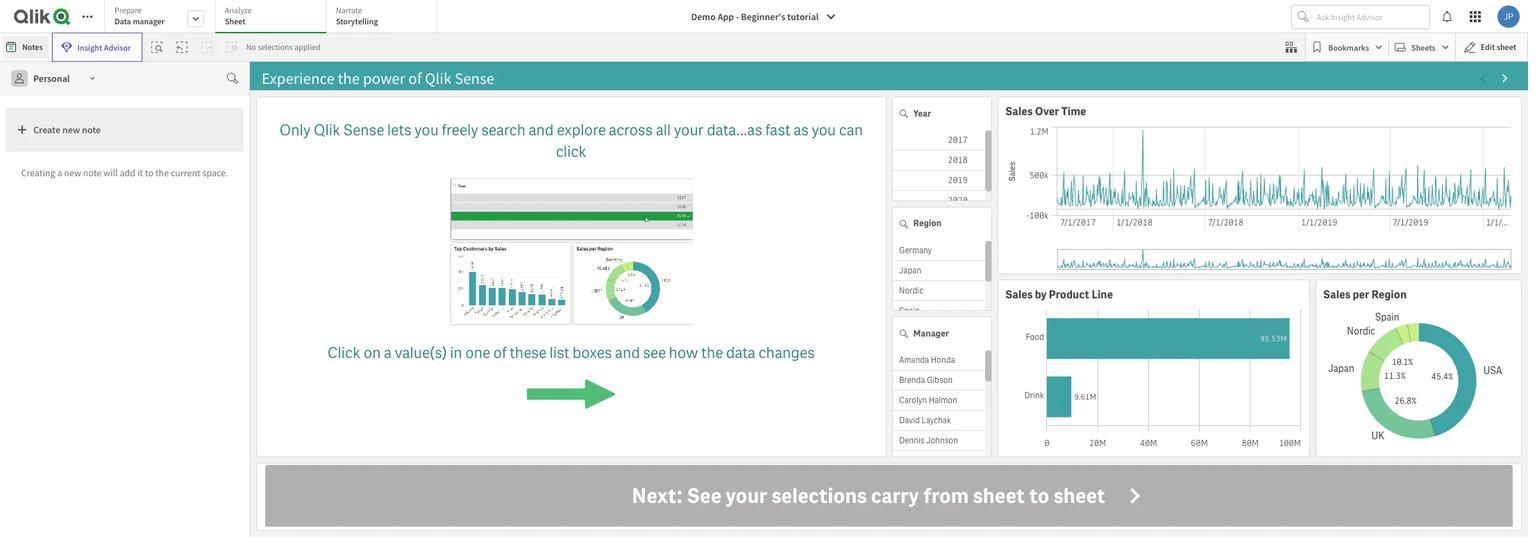 Task type: locate. For each thing, give the bounding box(es) containing it.
germany
[[899, 245, 932, 256]]

analyze sheet
[[225, 5, 252, 26]]

1 horizontal spatial you
[[812, 120, 836, 140]]

0 vertical spatial the
[[155, 166, 169, 179]]

sales inside the sales by product line application
[[1005, 288, 1033, 302]]

sales inside sales per region application
[[1323, 288, 1351, 302]]

fast
[[765, 120, 790, 140]]

a right creating
[[57, 166, 62, 179]]

notes button
[[3, 36, 48, 58]]

to for sheet
[[1029, 483, 1049, 510]]

1 horizontal spatial your
[[726, 483, 767, 510]]

1 vertical spatial the
[[701, 343, 723, 363]]

james peterson image
[[1498, 6, 1520, 28]]

insight advisor button
[[52, 33, 143, 62]]

the right it
[[155, 166, 169, 179]]

sales left per
[[1323, 288, 1351, 302]]

1 vertical spatial a
[[384, 343, 392, 363]]

insight advisor
[[77, 42, 131, 52]]

application
[[256, 97, 886, 458], [265, 99, 877, 455]]

bookmarks
[[1328, 42, 1369, 52]]

one
[[465, 343, 490, 363]]

1 horizontal spatial to
[[1029, 483, 1049, 510]]

click
[[328, 343, 361, 363]]

2019
[[947, 175, 967, 186]]

a
[[57, 166, 62, 179], [384, 343, 392, 363]]

halmon
[[928, 395, 957, 406]]

1 vertical spatial your
[[726, 483, 767, 510]]

your right all
[[674, 120, 704, 140]]

0 horizontal spatial to
[[145, 166, 153, 179]]

brenda gibson
[[899, 375, 952, 386]]

sheet right edit
[[1497, 42, 1516, 52]]

1 horizontal spatial a
[[384, 343, 392, 363]]

0 vertical spatial selections
[[258, 42, 293, 52]]

japan
[[899, 265, 921, 276]]

sheets button
[[1392, 36, 1452, 58]]

no
[[246, 42, 256, 52]]

new inside button
[[62, 124, 80, 136]]

demo app - beginner's tutorial
[[691, 10, 819, 23]]

region right per
[[1372, 288, 1407, 302]]

selections
[[258, 42, 293, 52], [771, 483, 867, 510]]

you
[[415, 120, 439, 140], [812, 120, 836, 140]]

0 vertical spatial to
[[145, 166, 153, 179]]

0 horizontal spatial the
[[155, 166, 169, 179]]

amanda honda optional. 1 of 19 row
[[892, 351, 985, 371]]

line
[[1092, 288, 1113, 302]]

sales over time application
[[998, 97, 1522, 274]]

next: see your selections carry from sheet to sheet
[[632, 483, 1106, 510]]

carry
[[871, 483, 919, 510]]

sales for sales per region
[[1323, 288, 1351, 302]]

selections tool image
[[1286, 42, 1297, 53]]

0 vertical spatial note
[[82, 124, 101, 136]]

all
[[656, 120, 671, 140]]

nordic optional. 3 of 7 row
[[892, 281, 985, 301]]

tab list
[[104, 0, 442, 35]]

2019 optional. 3 of 5 row
[[892, 171, 985, 191]]

2018 optional. 2 of 5 row
[[892, 151, 985, 171]]

prepare data manager
[[115, 5, 165, 26]]

0 horizontal spatial your
[[674, 120, 704, 140]]

region
[[913, 217, 942, 229], [1372, 288, 1407, 302]]

honda
[[930, 355, 955, 366]]

current
[[171, 166, 201, 179]]

sheet right the from
[[973, 483, 1025, 510]]

0 horizontal spatial a
[[57, 166, 62, 179]]

sales for sales by product line
[[1005, 288, 1033, 302]]

sales
[[1005, 104, 1033, 119], [1005, 288, 1033, 302], [1323, 288, 1351, 302]]

sheet
[[1497, 42, 1516, 52], [973, 483, 1025, 510], [1054, 483, 1106, 510]]

john davis
[[899, 455, 939, 467]]

0 vertical spatial and
[[529, 120, 554, 140]]

manager
[[913, 327, 949, 339]]

and
[[529, 120, 554, 140], [615, 343, 640, 363]]

note left will
[[83, 166, 102, 179]]

the right how
[[701, 343, 723, 363]]

sales inside sales over time application
[[1005, 104, 1033, 119]]

smart search image
[[152, 42, 163, 53]]

can
[[839, 120, 863, 140]]

your right see
[[726, 483, 767, 510]]

selections inside button
[[771, 483, 867, 510]]

sales for sales over time
[[1005, 104, 1033, 119]]

by
[[1035, 288, 1047, 302]]

new right create
[[62, 124, 80, 136]]

you right 'as'
[[812, 120, 836, 140]]

carolyn
[[899, 395, 927, 406]]

1 vertical spatial and
[[615, 343, 640, 363]]

0 vertical spatial new
[[62, 124, 80, 136]]

0 vertical spatial region
[[913, 217, 942, 229]]

a right on
[[384, 343, 392, 363]]

and right search
[[529, 120, 554, 140]]

step back image
[[177, 42, 188, 53]]

1 vertical spatial region
[[1372, 288, 1407, 302]]

search
[[481, 120, 526, 140]]

note inside button
[[82, 124, 101, 136]]

will
[[103, 166, 118, 179]]

1 vertical spatial note
[[83, 166, 102, 179]]

sheet inside button
[[1497, 42, 1516, 52]]

sales left by
[[1005, 288, 1033, 302]]

1 you from the left
[[415, 120, 439, 140]]

note right create
[[82, 124, 101, 136]]

to inside button
[[1029, 483, 1049, 510]]

carolyn halmon optional. 3 of 19 row
[[892, 391, 985, 411]]

next: see your selections carry from sheet to sheet application
[[0, 0, 1528, 537], [256, 463, 1522, 531]]

dennis johnson optional. 5 of 19 row
[[892, 431, 985, 451]]

new
[[62, 124, 80, 136], [64, 166, 81, 179]]

you right lets
[[415, 120, 439, 140]]

sheet left arrow right image
[[1054, 483, 1106, 510]]

sales by product line application
[[998, 280, 1310, 458]]

0 vertical spatial your
[[674, 120, 704, 140]]

1 vertical spatial selections
[[771, 483, 867, 510]]

next: see your selections carry from sheet to sheet button
[[265, 465, 1513, 527]]

germany optional. 1 of 7 row
[[892, 241, 985, 261]]

value(s)
[[395, 343, 447, 363]]

david laychak optional. 4 of 19 row
[[892, 411, 985, 431]]

1 horizontal spatial selections
[[771, 483, 867, 510]]

bookmarks button
[[1309, 36, 1386, 58]]

your inside button
[[726, 483, 767, 510]]

brenda gibson optional. 2 of 19 row
[[892, 371, 985, 391]]

1 vertical spatial to
[[1029, 483, 1049, 510]]

0 horizontal spatial selections
[[258, 42, 293, 52]]

-
[[736, 10, 739, 23]]

2017
[[947, 135, 967, 146]]

david laychak
[[899, 415, 951, 426]]

2 horizontal spatial sheet
[[1497, 42, 1516, 52]]

personal
[[33, 72, 70, 85]]

john
[[899, 455, 917, 467]]

sales left over
[[1005, 104, 1033, 119]]

per
[[1353, 288, 1369, 302]]

boxes
[[573, 343, 612, 363]]

0 horizontal spatial and
[[529, 120, 554, 140]]

lets
[[387, 120, 412, 140]]

and left see
[[615, 343, 640, 363]]

1 horizontal spatial region
[[1372, 288, 1407, 302]]

sheets
[[1412, 42, 1436, 52]]

only
[[279, 120, 311, 140]]

note
[[82, 124, 101, 136], [83, 166, 102, 179]]

qlik
[[314, 120, 340, 140]]

region down 2020 optional. 4 of 5 row
[[913, 217, 942, 229]]

click on a value(s) in one of these list boxes and see how the data changes
[[328, 343, 815, 363]]

2017 optional. 1 of 5 row
[[892, 131, 985, 151]]

0 horizontal spatial you
[[415, 120, 439, 140]]

dennis johnson
[[899, 435, 958, 446]]

arrow right image
[[1125, 486, 1146, 507]]

2020
[[947, 195, 967, 206]]

demo
[[691, 10, 716, 23]]

new right creating
[[64, 166, 81, 179]]



Task type: describe. For each thing, give the bounding box(es) containing it.
next sheet: product details image
[[1500, 73, 1511, 84]]

david
[[899, 415, 920, 426]]

creating a new note will add it to the current space.
[[21, 166, 228, 179]]

create
[[33, 124, 60, 136]]

tutorial
[[787, 10, 819, 23]]

sales per region application
[[1316, 280, 1522, 458]]

narrate storytelling
[[336, 5, 378, 26]]

Ask Insight Advisor text field
[[1314, 6, 1430, 28]]

data
[[726, 343, 755, 363]]

personal button
[[6, 67, 103, 90]]

1 horizontal spatial and
[[615, 343, 640, 363]]

amanda
[[899, 355, 929, 366]]

1 horizontal spatial the
[[701, 343, 723, 363]]

your inside only qlik sense lets you freely search and explore across all your data...as fast as you can click
[[674, 120, 704, 140]]

only qlik sense lets you freely search and explore across all your data...as fast as you can click
[[279, 120, 863, 162]]

and inside only qlik sense lets you freely search and explore across all your data...as fast as you can click
[[529, 120, 554, 140]]

of
[[493, 343, 507, 363]]

advisor
[[104, 42, 131, 52]]

applied
[[294, 42, 321, 52]]

beginner's
[[741, 10, 785, 23]]

sales per region
[[1323, 288, 1407, 302]]

gibson
[[926, 375, 952, 386]]

edit sheet button
[[1455, 33, 1528, 62]]

analyze
[[225, 5, 252, 15]]

product
[[1049, 288, 1089, 302]]

0 vertical spatial a
[[57, 166, 62, 179]]

nordic
[[899, 285, 923, 296]]

amanda honda
[[899, 355, 955, 366]]

notes
[[22, 42, 43, 52]]

tab list containing prepare
[[104, 0, 442, 35]]

see
[[643, 343, 666, 363]]

as
[[794, 120, 809, 140]]

app
[[718, 10, 734, 23]]

2 you from the left
[[812, 120, 836, 140]]

2018
[[947, 155, 967, 166]]

narrate
[[336, 5, 362, 15]]

davis
[[919, 455, 939, 467]]

spain
[[899, 305, 919, 316]]

add
[[120, 166, 135, 179]]

from
[[923, 483, 969, 510]]

no selections applied
[[246, 42, 321, 52]]

to for the
[[145, 166, 153, 179]]

sales over time
[[1005, 104, 1086, 119]]

data
[[115, 16, 131, 26]]

create new note
[[33, 124, 101, 136]]

manager
[[133, 16, 165, 26]]

list
[[550, 343, 570, 363]]

storytelling
[[336, 16, 378, 26]]

sense
[[343, 120, 384, 140]]

next:
[[632, 483, 683, 510]]

prepare
[[115, 5, 142, 15]]

spain optional. 4 of 7 row
[[892, 301, 985, 321]]

in
[[450, 343, 462, 363]]

laychak
[[921, 415, 951, 426]]

it
[[137, 166, 143, 179]]

explore
[[557, 120, 606, 140]]

0 horizontal spatial region
[[913, 217, 942, 229]]

across
[[609, 120, 653, 140]]

sales by product line
[[1005, 288, 1113, 302]]

johnson
[[926, 435, 958, 446]]

demo app - beginner's tutorial button
[[683, 6, 845, 28]]

creating
[[21, 166, 55, 179]]

japan optional. 2 of 7 row
[[892, 261, 985, 281]]

john davis optional. 6 of 19 row
[[892, 451, 985, 471]]

1 horizontal spatial sheet
[[1054, 483, 1106, 510]]

dennis
[[899, 435, 924, 446]]

sheet
[[225, 16, 246, 26]]

carolyn halmon
[[899, 395, 957, 406]]

1 vertical spatial new
[[64, 166, 81, 179]]

these
[[510, 343, 546, 363]]

0 horizontal spatial sheet
[[973, 483, 1025, 510]]

2020 optional. 4 of 5 row
[[892, 191, 985, 211]]

over
[[1035, 104, 1059, 119]]

freely
[[442, 120, 478, 140]]

see
[[687, 483, 722, 510]]

region inside application
[[1372, 288, 1407, 302]]

time
[[1061, 104, 1086, 119]]

click
[[556, 141, 587, 162]]

edit
[[1481, 42, 1495, 52]]

data...as
[[707, 120, 762, 140]]

edit sheet
[[1481, 42, 1516, 52]]

search notes image
[[227, 73, 238, 84]]

on
[[364, 343, 381, 363]]

brenda
[[899, 375, 925, 386]]

space.
[[202, 166, 228, 179]]

year
[[913, 107, 931, 119]]



Task type: vqa. For each thing, say whether or not it's contained in the screenshot.
the bottommost a
yes



